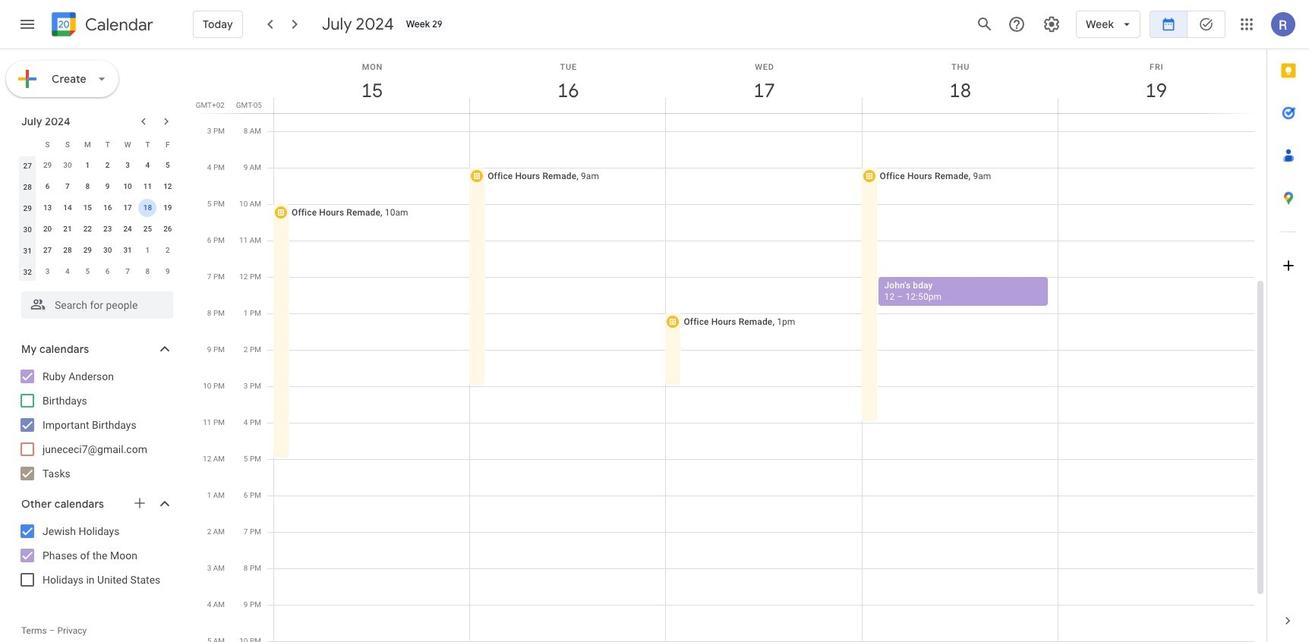 Task type: locate. For each thing, give the bounding box(es) containing it.
3 element
[[119, 156, 137, 175]]

heading
[[82, 16, 153, 34]]

june 29 element
[[38, 156, 57, 175]]

cell
[[138, 197, 158, 219]]

8 element
[[78, 178, 97, 196]]

thursday, july 18 element
[[863, 49, 1059, 113]]

august 5 element
[[78, 263, 97, 281]]

7 row from the top
[[17, 261, 178, 283]]

august 1 element
[[139, 242, 157, 260]]

2 element
[[99, 156, 117, 175]]

17 element
[[119, 199, 137, 217]]

11 element
[[139, 178, 157, 196]]

august 4 element
[[58, 263, 77, 281]]

my calendars list
[[3, 365, 188, 486]]

15 element
[[78, 199, 97, 217]]

heading inside the calendar element
[[82, 16, 153, 34]]

6 element
[[38, 178, 57, 196]]

august 8 element
[[139, 263, 157, 281]]

row down 30 element
[[17, 261, 178, 283]]

27 element
[[38, 242, 57, 260]]

column header inside july 2024 grid
[[17, 134, 38, 155]]

row down 2 element
[[17, 176, 178, 197]]

23 element
[[99, 220, 117, 239]]

row group
[[17, 155, 178, 283]]

1 element
[[78, 156, 97, 175]]

tab list
[[1268, 49, 1310, 600]]

None search field
[[0, 286, 188, 319]]

tuesday, july 16 element
[[470, 49, 666, 113]]

3 row from the top
[[17, 176, 178, 197]]

31 element
[[119, 242, 137, 260]]

column header
[[273, 49, 470, 113], [470, 49, 666, 113], [666, 49, 863, 113], [862, 49, 1059, 113], [1058, 49, 1255, 113], [17, 134, 38, 155]]

row up 30 element
[[17, 219, 178, 240]]

august 3 element
[[38, 263, 57, 281]]

26 element
[[159, 220, 177, 239]]

19 element
[[159, 199, 177, 217]]

grid
[[194, 49, 1267, 643]]

row down the 9 element in the top left of the page
[[17, 197, 178, 219]]

main drawer image
[[18, 15, 36, 33]]

row up the 9 element in the top left of the page
[[17, 155, 178, 176]]

6 row from the top
[[17, 240, 178, 261]]

row
[[17, 134, 178, 155], [17, 155, 178, 176], [17, 176, 178, 197], [17, 197, 178, 219], [17, 219, 178, 240], [17, 240, 178, 261], [17, 261, 178, 283]]

row down the 23 element
[[17, 240, 178, 261]]

2 row from the top
[[17, 155, 178, 176]]

row up 1 element
[[17, 134, 178, 155]]

10 element
[[119, 178, 137, 196]]

4 row from the top
[[17, 197, 178, 219]]

16 element
[[99, 199, 117, 217]]



Task type: vqa. For each thing, say whether or not it's contained in the screenshot.
the bottommost FOR
no



Task type: describe. For each thing, give the bounding box(es) containing it.
friday, july 19 element
[[1059, 49, 1255, 113]]

august 9 element
[[159, 263, 177, 281]]

june 30 element
[[58, 156, 77, 175]]

Search for people text field
[[30, 292, 164, 319]]

18 element
[[139, 199, 157, 217]]

calendar element
[[49, 9, 153, 43]]

4 element
[[139, 156, 157, 175]]

row group inside july 2024 grid
[[17, 155, 178, 283]]

july 2024 grid
[[14, 134, 178, 283]]

21 element
[[58, 220, 77, 239]]

12 element
[[159, 178, 177, 196]]

20 element
[[38, 220, 57, 239]]

7 element
[[58, 178, 77, 196]]

24 element
[[119, 220, 137, 239]]

28 element
[[58, 242, 77, 260]]

14 element
[[58, 199, 77, 217]]

5 element
[[159, 156, 177, 175]]

29 element
[[78, 242, 97, 260]]

1 row from the top
[[17, 134, 178, 155]]

add other calendars image
[[132, 496, 147, 511]]

other calendars list
[[3, 520, 188, 592]]

13 element
[[38, 199, 57, 217]]

22 element
[[78, 220, 97, 239]]

august 2 element
[[159, 242, 177, 260]]

settings menu image
[[1043, 15, 1061, 33]]

monday, july 15 element
[[274, 49, 470, 113]]

30 element
[[99, 242, 117, 260]]

wednesday, july 17 element
[[666, 49, 863, 113]]

5 row from the top
[[17, 219, 178, 240]]

august 7 element
[[119, 263, 137, 281]]

august 6 element
[[99, 263, 117, 281]]

cell inside row group
[[138, 197, 158, 219]]

25 element
[[139, 220, 157, 239]]

9 element
[[99, 178, 117, 196]]



